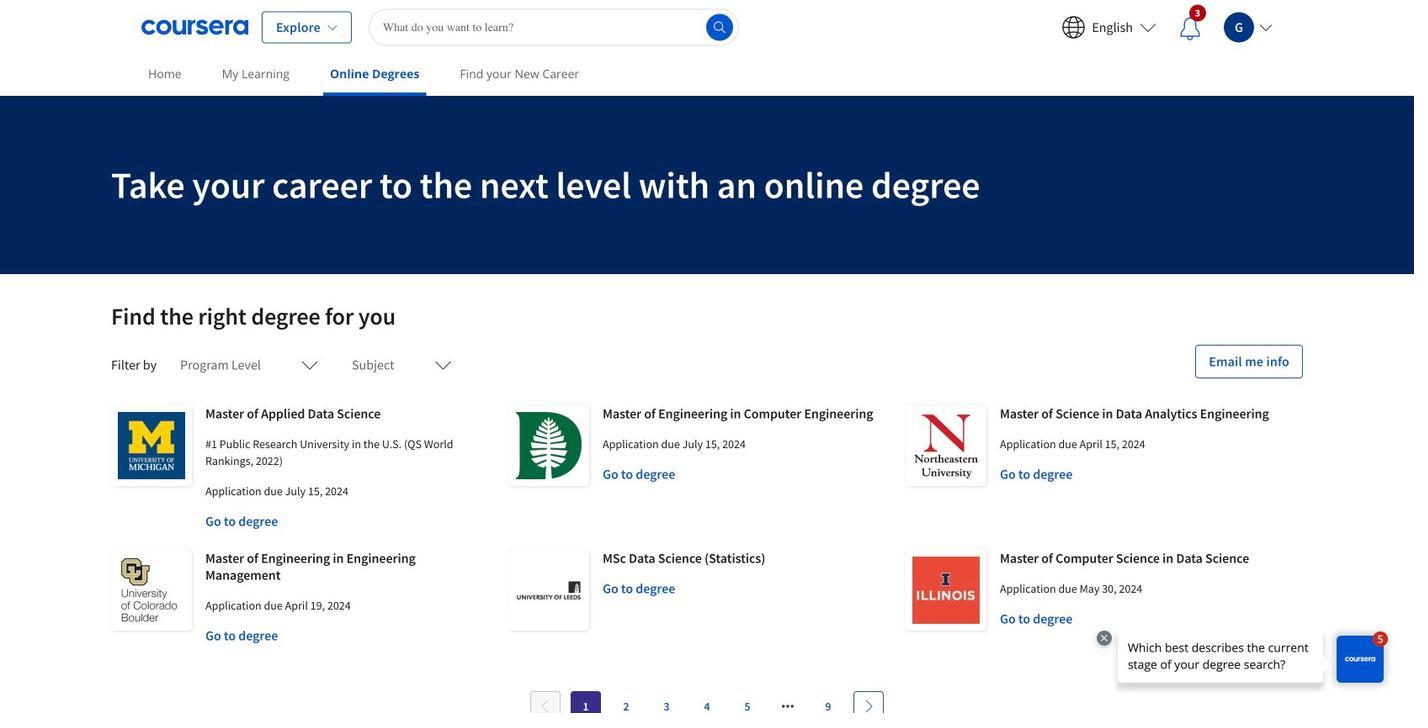 Task type: locate. For each thing, give the bounding box(es) containing it.
None search field
[[369, 9, 739, 46]]

university of illinois at urbana-champaign image
[[906, 551, 987, 631]]

dartmouth college image
[[508, 406, 589, 487]]

go to next page image
[[862, 700, 876, 714]]

university of leeds image
[[508, 551, 589, 631]]

What do you want to learn? text field
[[369, 9, 739, 46]]

university of michigan image
[[111, 406, 192, 487]]

northeastern university image
[[906, 406, 987, 487]]



Task type: vqa. For each thing, say whether or not it's contained in the screenshot.
Coursera IMAGE
yes



Task type: describe. For each thing, give the bounding box(es) containing it.
coursera image
[[141, 14, 248, 41]]

university of colorado boulder image
[[111, 551, 192, 631]]



